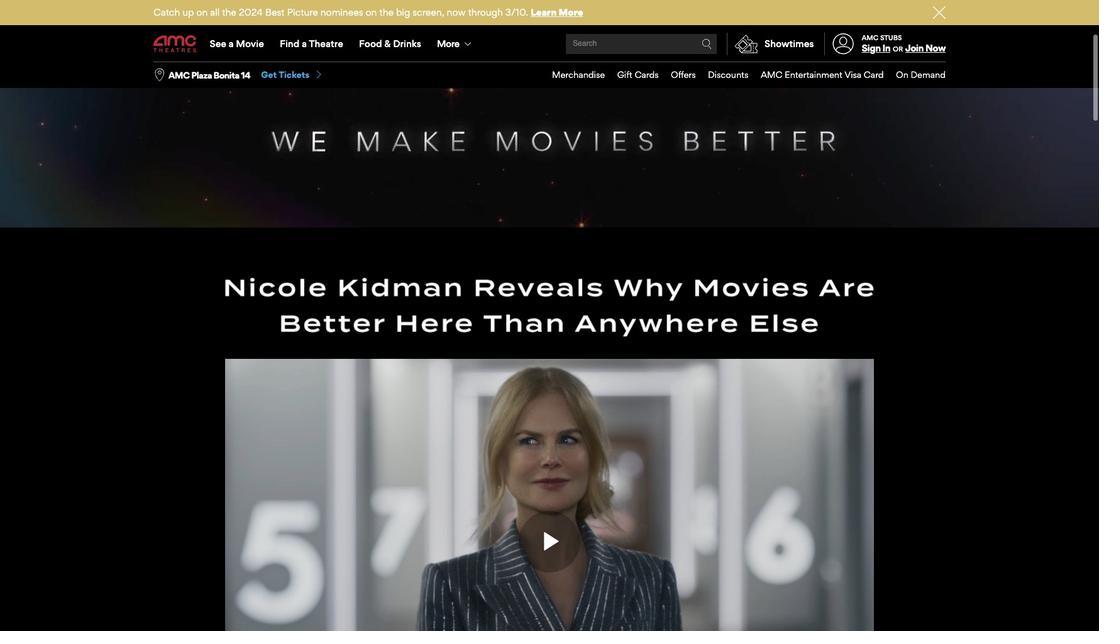 Task type: vqa. For each thing, say whether or not it's contained in the screenshot.
Dine-
no



Task type: describe. For each thing, give the bounding box(es) containing it.
on
[[896, 69, 909, 80]]

catch
[[153, 6, 180, 18]]

1 on from the left
[[196, 6, 208, 18]]

through
[[468, 6, 503, 18]]

catch up on all the 2024 best picture nominees on the big screen, now through 3/10. learn more
[[153, 6, 583, 18]]

food & drinks link
[[351, 26, 429, 62]]

showtimes image
[[728, 33, 765, 55]]

join now button
[[905, 42, 946, 54]]

nominees
[[320, 6, 363, 18]]

all
[[210, 6, 220, 18]]

submit search icon image
[[702, 39, 712, 49]]

2024
[[239, 6, 263, 18]]

visa
[[845, 69, 862, 80]]

learn
[[531, 6, 557, 18]]

2 on from the left
[[366, 6, 377, 18]]

get tickets
[[261, 69, 310, 80]]

find a theatre link
[[272, 26, 351, 62]]

now
[[925, 42, 946, 54]]

demand
[[911, 69, 946, 80]]

nicole kidman reveals why movies are better here than anywhere else image
[[225, 278, 874, 359]]

merchandise
[[552, 69, 605, 80]]

sign
[[862, 42, 881, 54]]

stubs
[[880, 33, 902, 42]]

big
[[396, 6, 410, 18]]

drinks
[[393, 38, 421, 50]]

offers link
[[659, 62, 696, 88]]

1 horizontal spatial more
[[559, 6, 583, 18]]

discounts
[[708, 69, 749, 80]]

14
[[241, 70, 250, 80]]

bonita
[[214, 70, 239, 80]]

cookie consent banner dialog
[[0, 597, 1099, 631]]

gift
[[617, 69, 632, 80]]

discounts link
[[696, 62, 749, 88]]

offers
[[671, 69, 696, 80]]

card
[[864, 69, 884, 80]]

find a theatre
[[280, 38, 343, 50]]



Task type: locate. For each thing, give the bounding box(es) containing it.
user profile image
[[826, 34, 861, 54]]

menu containing more
[[153, 26, 946, 62]]

plaza
[[191, 70, 212, 80]]

0 horizontal spatial amc
[[169, 70, 190, 80]]

amc down showtimes link
[[761, 69, 782, 80]]

on right nominees
[[366, 6, 377, 18]]

entertainment
[[785, 69, 843, 80]]

amc inside button
[[169, 70, 190, 80]]

on demand
[[896, 69, 946, 80]]

2 horizontal spatial amc
[[862, 33, 879, 42]]

more down now
[[437, 38, 459, 50]]

0 horizontal spatial more
[[437, 38, 459, 50]]

on left all
[[196, 6, 208, 18]]

3/10.
[[505, 6, 528, 18]]

amc entertainment visa card
[[761, 69, 884, 80]]

a
[[229, 38, 234, 50], [302, 38, 307, 50]]

1 horizontal spatial on
[[366, 6, 377, 18]]

more inside "button"
[[437, 38, 459, 50]]

more
[[559, 6, 583, 18], [437, 38, 459, 50]]

amc left plaza
[[169, 70, 190, 80]]

search the AMC website text field
[[571, 39, 702, 49]]

food & drinks
[[359, 38, 421, 50]]

amc for visa
[[761, 69, 782, 80]]

amc inside amc stubs sign in or join now
[[862, 33, 879, 42]]

0 vertical spatial menu
[[153, 26, 946, 62]]

a for movie
[[229, 38, 234, 50]]

on demand link
[[884, 62, 946, 88]]

1 a from the left
[[229, 38, 234, 50]]

the left big
[[379, 6, 394, 18]]

the
[[222, 6, 236, 18], [379, 6, 394, 18]]

or
[[893, 45, 903, 54]]

1 horizontal spatial the
[[379, 6, 394, 18]]

see a movie link
[[202, 26, 272, 62]]

a right the see at the top of page
[[229, 38, 234, 50]]

menu containing merchandise
[[540, 62, 946, 88]]

amc logo image
[[153, 35, 197, 53], [153, 35, 197, 53]]

amc plaza bonita 14
[[169, 70, 250, 80]]

get tickets link
[[261, 69, 323, 81]]

learn more link
[[531, 6, 583, 18]]

a right find
[[302, 38, 307, 50]]

get
[[261, 69, 277, 80]]

movie
[[236, 38, 264, 50]]

a for theatre
[[302, 38, 307, 50]]

1 vertical spatial menu
[[540, 62, 946, 88]]

amc entertainment visa card link
[[749, 62, 884, 88]]

see
[[210, 38, 226, 50]]

menu
[[153, 26, 946, 62], [540, 62, 946, 88]]

see a movie
[[210, 38, 264, 50]]

menu down showtimes image
[[540, 62, 946, 88]]

2 a from the left
[[302, 38, 307, 50]]

1 vertical spatial more
[[437, 38, 459, 50]]

on
[[196, 6, 208, 18], [366, 6, 377, 18]]

gift cards
[[617, 69, 659, 80]]

amc stubs sign in or join now
[[862, 33, 946, 54]]

0 horizontal spatial on
[[196, 6, 208, 18]]

cards
[[635, 69, 659, 80]]

in
[[882, 42, 890, 54]]

best
[[265, 6, 285, 18]]

0 vertical spatial more
[[559, 6, 583, 18]]

picture
[[287, 6, 318, 18]]

screen,
[[413, 6, 444, 18]]

now
[[447, 6, 466, 18]]

gift cards link
[[605, 62, 659, 88]]

showtimes link
[[727, 33, 814, 55]]

menu down the learn
[[153, 26, 946, 62]]

food
[[359, 38, 382, 50]]

amc for bonita
[[169, 70, 190, 80]]

&
[[384, 38, 391, 50]]

find
[[280, 38, 299, 50]]

1 the from the left
[[222, 6, 236, 18]]

1 horizontal spatial amc
[[761, 69, 782, 80]]

tickets
[[279, 69, 310, 80]]

amc up sign
[[862, 33, 879, 42]]

amc for sign
[[862, 33, 879, 42]]

more button
[[429, 26, 482, 62]]

sign in or join amc stubs element
[[824, 26, 946, 62]]

join
[[905, 42, 924, 54]]

amc
[[862, 33, 879, 42], [761, 69, 782, 80], [169, 70, 190, 80]]

sign in button
[[862, 42, 890, 54]]

1 horizontal spatial a
[[302, 38, 307, 50]]

theatre
[[309, 38, 343, 50]]

0 horizontal spatial a
[[229, 38, 234, 50]]

showtimes
[[765, 38, 814, 50]]

the right all
[[222, 6, 236, 18]]

up
[[182, 6, 194, 18]]

0 horizontal spatial the
[[222, 6, 236, 18]]

more right the learn
[[559, 6, 583, 18]]

2 the from the left
[[379, 6, 394, 18]]

amc plaza bonita 14 button
[[169, 69, 250, 81]]

merchandise link
[[540, 62, 605, 88]]



